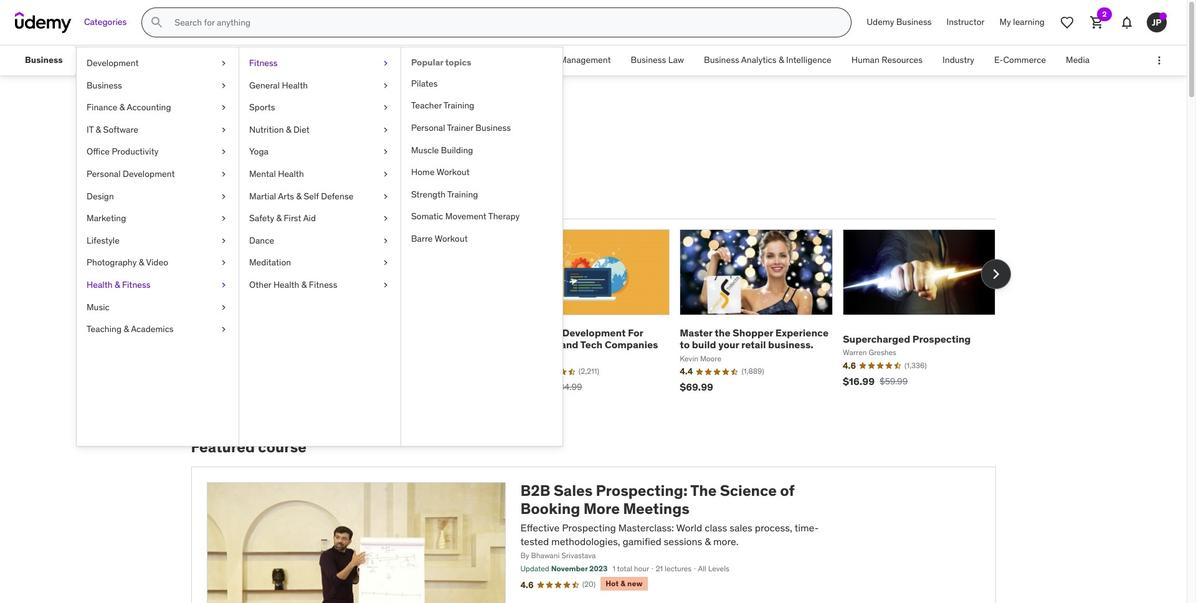 Task type: describe. For each thing, give the bounding box(es) containing it.
health up music
[[87, 279, 113, 290]]

sports link
[[239, 97, 401, 119]]

pilates link
[[401, 73, 563, 95]]

health for other health & fitness
[[274, 279, 299, 290]]

xsmall image for it & software
[[219, 124, 229, 136]]

design link
[[77, 185, 239, 208]]

office productivity link
[[77, 141, 239, 163]]

personal for personal development
[[87, 168, 121, 179]]

prospecting:
[[596, 481, 688, 500]]

productivity
[[112, 146, 159, 157]]

e-
[[995, 54, 1004, 66]]

xsmall image for design
[[219, 190, 229, 203]]

of
[[780, 481, 795, 500]]

e-commerce
[[995, 54, 1046, 66]]

the
[[691, 481, 717, 500]]

strength training link
[[401, 184, 563, 206]]

bhawani
[[531, 551, 560, 561]]

carousel element
[[191, 229, 1011, 409]]

fitness element
[[401, 47, 563, 446]]

e-commerce link
[[985, 45, 1056, 75]]

xsmall image for personal development
[[219, 168, 229, 180]]

& inside b2b sales prospecting: the science of booking more meetings effective prospecting masterclass: world class sales process, time- tested methodologies, gamified sessions & more. by bhawani srivastava
[[705, 535, 711, 548]]

development inside development link
[[87, 57, 139, 69]]

master the shopper experience to build your retail business.
[[680, 327, 829, 351]]

dance link
[[239, 230, 401, 252]]

xsmall image for office productivity
[[219, 146, 229, 158]]

more subcategory menu links image
[[1154, 54, 1166, 67]]

project
[[530, 54, 558, 66]]

xsmall image for general health
[[381, 80, 391, 92]]

b2b
[[521, 481, 551, 500]]

diet
[[293, 124, 310, 135]]

xsmall image for other health & fitness
[[381, 279, 391, 291]]

arrow pointing to subcategory menu links image
[[73, 45, 84, 75]]

safety & first aid link
[[239, 208, 401, 230]]

most
[[194, 196, 217, 209]]

and
[[561, 339, 579, 351]]

meditation link
[[239, 252, 401, 274]]

supercharged prospecting link
[[843, 333, 971, 345]]

business inside 'link'
[[476, 122, 511, 133]]

xsmall image for music
[[219, 301, 229, 314]]

personal for personal trainer business
[[411, 122, 445, 133]]

shopper
[[733, 327, 774, 339]]

nutrition & diet
[[249, 124, 310, 135]]

xsmall image for teaching & academics
[[219, 324, 229, 336]]

operations
[[466, 54, 510, 66]]

trending
[[271, 196, 313, 209]]

fitness link
[[239, 52, 401, 75]]

self
[[304, 190, 319, 202]]

dance
[[249, 235, 274, 246]]

lifestyle
[[87, 235, 120, 246]]

martial
[[249, 190, 276, 202]]

xsmall image for finance & accounting
[[219, 102, 229, 114]]

lifestyle link
[[77, 230, 239, 252]]

4.6
[[521, 579, 534, 591]]

1 horizontal spatial business link
[[77, 75, 239, 97]]

sales inside b2b sales prospecting: the science of booking more meetings effective prospecting masterclass: world class sales process, time- tested methodologies, gamified sessions & more. by bhawani srivastava
[[554, 481, 593, 500]]

shopping cart with 2 items image
[[1090, 15, 1105, 30]]

xsmall image for martial arts & self defense
[[381, 190, 391, 203]]

it
[[87, 124, 94, 135]]

xsmall image for sports
[[381, 102, 391, 114]]

sports
[[249, 102, 275, 113]]

prospecting inside carousel element
[[913, 333, 971, 345]]

health for general health
[[282, 80, 308, 91]]

workout for barre workout
[[435, 233, 468, 244]]

marketing
[[87, 213, 126, 224]]

Search for anything text field
[[172, 12, 837, 33]]

learning
[[1013, 16, 1045, 28]]

& inside the photography & video link
[[139, 257, 144, 268]]

teaching & academics link
[[77, 319, 239, 341]]

human
[[852, 54, 880, 66]]

methodologies,
[[552, 535, 620, 548]]

martial arts & self defense link
[[239, 185, 401, 208]]

resources
[[882, 54, 923, 66]]

business left arrow pointing to subcategory menu links image
[[25, 54, 63, 66]]

business analytics & intelligence
[[704, 54, 832, 66]]

next image
[[986, 264, 1006, 284]]

home workout link
[[401, 162, 563, 184]]

& inside finance & accounting link
[[120, 102, 125, 113]]

xsmall image for fitness
[[381, 57, 391, 70]]

first
[[284, 213, 301, 224]]

health & fitness link
[[77, 274, 239, 296]]

human resources link
[[842, 45, 933, 75]]

marketing link
[[77, 208, 239, 230]]

aid
[[303, 213, 316, 224]]

by
[[521, 551, 529, 561]]

media
[[1066, 54, 1090, 66]]

21
[[656, 564, 663, 573]]

the
[[715, 327, 731, 339]]

mental
[[249, 168, 276, 179]]

sales courses
[[191, 105, 328, 131]]

mental health
[[249, 168, 304, 179]]

business left law
[[631, 54, 666, 66]]

1
[[613, 564, 616, 573]]

it & software
[[87, 124, 138, 135]]

get
[[271, 159, 295, 178]]

lectures
[[665, 564, 692, 573]]

udemy
[[867, 16, 895, 28]]

finance & accounting link
[[77, 97, 239, 119]]

teacher training link
[[401, 95, 563, 117]]

safety
[[249, 213, 274, 224]]

to inside the master the shopper experience to build your retail business.
[[680, 339, 690, 351]]

prospecting inside b2b sales prospecting: the science of booking more meetings effective prospecting masterclass: world class sales process, time- tested methodologies, gamified sessions & more. by bhawani srivastava
[[562, 521, 616, 534]]

business right the udemy at the top of page
[[897, 16, 932, 28]]

xsmall image for safety & first aid
[[381, 213, 391, 225]]

office productivity
[[87, 146, 159, 157]]

masterclass:
[[619, 521, 674, 534]]

personal development link
[[77, 163, 239, 185]]

other health & fitness link
[[239, 274, 401, 296]]

muscle building
[[411, 144, 473, 156]]

wishlist image
[[1060, 15, 1075, 30]]

business inside 'business development for startups and tech companies'
[[517, 327, 560, 339]]

fitness inside fitness link
[[249, 57, 278, 69]]

business.
[[768, 339, 814, 351]]

0 horizontal spatial business link
[[15, 45, 73, 75]]

levels
[[708, 564, 730, 573]]

project management
[[530, 54, 611, 66]]

& inside health & fitness link
[[115, 279, 120, 290]]

popular
[[219, 196, 256, 209]]

1 vertical spatial courses
[[191, 159, 249, 178]]

categories
[[84, 16, 127, 28]]

supercharged prospecting
[[843, 333, 971, 345]]

xsmall image for mental health
[[381, 168, 391, 180]]

& inside other health & fitness link
[[302, 279, 307, 290]]



Task type: locate. For each thing, give the bounding box(es) containing it.
health inside "link"
[[282, 80, 308, 91]]

new
[[628, 579, 643, 588]]

xsmall image for marketing
[[219, 213, 229, 225]]

0 vertical spatial workout
[[437, 166, 470, 178]]

& left "first"
[[276, 213, 282, 224]]

management inside 'link'
[[560, 54, 611, 66]]

business left popular
[[376, 54, 411, 66]]

xsmall image for health & fitness
[[219, 279, 229, 291]]

teaching & academics
[[87, 324, 174, 335]]

intelligence
[[786, 54, 832, 66]]

xsmall image inside dance link
[[381, 235, 391, 247]]

operations link
[[457, 45, 520, 75]]

total
[[617, 564, 632, 573]]

popular
[[411, 57, 443, 68]]

process,
[[755, 521, 793, 534]]

1 vertical spatial training
[[447, 189, 478, 200]]

meditation
[[249, 257, 291, 268]]

somatic movement therapy
[[411, 211, 520, 222]]

business development for startups and tech companies
[[517, 327, 658, 351]]

fitness down meditation link on the top of the page
[[309, 279, 337, 290]]

most popular button
[[191, 188, 259, 218]]

courses to get you started
[[191, 159, 379, 178]]

1 horizontal spatial fitness
[[249, 57, 278, 69]]

development for personal
[[123, 168, 175, 179]]

personal development
[[87, 168, 175, 179]]

xsmall image inside yoga link
[[381, 146, 391, 158]]

courses
[[247, 105, 328, 131], [191, 159, 249, 178]]

xsmall image for business
[[219, 80, 229, 92]]

entrepreneurship link
[[84, 45, 172, 75]]

&
[[779, 54, 784, 66], [120, 102, 125, 113], [96, 124, 101, 135], [286, 124, 291, 135], [296, 190, 302, 202], [276, 213, 282, 224], [139, 257, 144, 268], [115, 279, 120, 290], [302, 279, 307, 290], [124, 324, 129, 335], [705, 535, 711, 548], [621, 579, 626, 588]]

yoga link
[[239, 141, 401, 163]]

fitness up the general
[[249, 57, 278, 69]]

workout down the building
[[437, 166, 470, 178]]

1 vertical spatial personal
[[87, 168, 121, 179]]

& down meditation link on the top of the page
[[302, 279, 307, 290]]

1 horizontal spatial sales
[[554, 481, 593, 500]]

safety & first aid
[[249, 213, 316, 224]]

training for strength training
[[447, 189, 478, 200]]

home
[[411, 166, 435, 178]]

& left self
[[296, 190, 302, 202]]

business up finance at top
[[87, 80, 122, 91]]

video
[[146, 257, 168, 268]]

health down management link
[[282, 80, 308, 91]]

personal up design
[[87, 168, 121, 179]]

1 horizontal spatial prospecting
[[913, 333, 971, 345]]

sessions
[[664, 535, 703, 548]]

& down "class" on the bottom right
[[705, 535, 711, 548]]

xsmall image for meditation
[[381, 257, 391, 269]]

prospecting
[[913, 333, 971, 345], [562, 521, 616, 534]]

sales right b2b
[[554, 481, 593, 500]]

training up the somatic movement therapy
[[447, 189, 478, 200]]

xsmall image inside music link
[[219, 301, 229, 314]]

& right finance at top
[[120, 102, 125, 113]]

0 horizontal spatial management
[[263, 54, 315, 66]]

xsmall image inside design link
[[219, 190, 229, 203]]

udemy business link
[[860, 7, 939, 37]]

music
[[87, 301, 110, 313]]

development inside personal development 'link'
[[123, 168, 175, 179]]

most popular
[[194, 196, 256, 209]]

communication
[[182, 54, 243, 66]]

office
[[87, 146, 110, 157]]

xsmall image inside the marketing link
[[219, 213, 229, 225]]

teaching
[[87, 324, 122, 335]]

all levels
[[698, 564, 730, 573]]

time-
[[795, 521, 819, 534]]

business law link
[[621, 45, 694, 75]]

0 vertical spatial courses
[[247, 105, 328, 131]]

general
[[249, 80, 280, 91]]

build
[[692, 339, 716, 351]]

xsmall image inside the photography & video link
[[219, 257, 229, 269]]

xsmall image inside development link
[[219, 57, 229, 70]]

& right analytics
[[779, 54, 784, 66]]

xsmall image
[[219, 57, 229, 70], [219, 80, 229, 92], [381, 80, 391, 92], [219, 102, 229, 114], [219, 124, 229, 136], [381, 124, 391, 136], [381, 146, 391, 158], [219, 168, 229, 180], [219, 190, 229, 203], [381, 190, 391, 203], [381, 213, 391, 225], [219, 235, 229, 247], [381, 235, 391, 247], [381, 257, 391, 269], [219, 279, 229, 291], [219, 324, 229, 336]]

& down photography
[[115, 279, 120, 290]]

business development for startups and tech companies link
[[517, 327, 658, 351]]

entrepreneurship
[[94, 54, 162, 66]]

law
[[669, 54, 684, 66]]

xsmall image for yoga
[[381, 146, 391, 158]]

personal inside the fitness element
[[411, 122, 445, 133]]

workout down the somatic movement therapy
[[435, 233, 468, 244]]

0 horizontal spatial to
[[253, 159, 267, 178]]

business strategy link
[[366, 45, 457, 75]]

2
[[1103, 9, 1107, 19]]

udemy image
[[15, 12, 72, 33]]

my learning link
[[992, 7, 1053, 37]]

0 vertical spatial training
[[444, 100, 475, 111]]

srivastava
[[562, 551, 596, 561]]

notifications image
[[1120, 15, 1135, 30]]

business left and
[[517, 327, 560, 339]]

& inside it & software link
[[96, 124, 101, 135]]

teacher
[[411, 100, 442, 111]]

1 vertical spatial development
[[123, 168, 175, 179]]

& inside business analytics & intelligence link
[[779, 54, 784, 66]]

submit search image
[[150, 15, 165, 30]]

business left analytics
[[704, 54, 740, 66]]

2 vertical spatial development
[[562, 327, 626, 339]]

fitness inside other health & fitness link
[[309, 279, 337, 290]]

management right the project
[[560, 54, 611, 66]]

analytics
[[741, 54, 777, 66]]

0 vertical spatial to
[[253, 159, 267, 178]]

1 horizontal spatial personal
[[411, 122, 445, 133]]

movement
[[445, 211, 487, 222]]

arts
[[278, 190, 294, 202]]

0 horizontal spatial personal
[[87, 168, 121, 179]]

world
[[676, 521, 703, 534]]

xsmall image for dance
[[381, 235, 391, 247]]

2 horizontal spatial fitness
[[309, 279, 337, 290]]

1 total hour
[[613, 564, 649, 573]]

hot & new
[[606, 579, 643, 588]]

0 vertical spatial sales
[[191, 105, 243, 131]]

to left build
[[680, 339, 690, 351]]

xsmall image inside martial arts & self defense link
[[381, 190, 391, 203]]

0 vertical spatial prospecting
[[913, 333, 971, 345]]

to down yoga
[[253, 159, 267, 178]]

1 vertical spatial workout
[[435, 233, 468, 244]]

training up trainer
[[444, 100, 475, 111]]

health up arts on the top of the page
[[278, 168, 304, 179]]

barre
[[411, 233, 433, 244]]

xsmall image inside general health "link"
[[381, 80, 391, 92]]

class
[[705, 521, 727, 534]]

& right hot
[[621, 579, 626, 588]]

xsmall image inside health & fitness link
[[219, 279, 229, 291]]

fitness down "photography & video"
[[122, 279, 151, 290]]

0 vertical spatial development
[[87, 57, 139, 69]]

health right "other"
[[274, 279, 299, 290]]

personal
[[411, 122, 445, 133], [87, 168, 121, 179]]

sales
[[191, 105, 243, 131], [554, 481, 593, 500]]

training for teacher training
[[444, 100, 475, 111]]

xsmall image inside fitness link
[[381, 57, 391, 70]]

0 horizontal spatial prospecting
[[562, 521, 616, 534]]

more.
[[714, 535, 739, 548]]

personal down teacher
[[411, 122, 445, 133]]

health for mental health
[[278, 168, 304, 179]]

xsmall image inside personal development 'link'
[[219, 168, 229, 180]]

xsmall image inside lifestyle link
[[219, 235, 229, 247]]

you
[[298, 159, 323, 178]]

you have alerts image
[[1160, 12, 1167, 20]]

1 horizontal spatial management
[[560, 54, 611, 66]]

xsmall image inside nutrition & diet link
[[381, 124, 391, 136]]

software
[[103, 124, 138, 135]]

xsmall image inside finance & accounting link
[[219, 102, 229, 114]]

all
[[698, 564, 707, 573]]

workout for home workout
[[437, 166, 470, 178]]

1 management from the left
[[263, 54, 315, 66]]

hot
[[606, 579, 619, 588]]

xsmall image
[[381, 57, 391, 70], [381, 102, 391, 114], [219, 146, 229, 158], [381, 168, 391, 180], [219, 213, 229, 225], [219, 257, 229, 269], [381, 279, 391, 291], [219, 301, 229, 314]]

industry link
[[933, 45, 985, 75]]

to
[[253, 159, 267, 178], [680, 339, 690, 351]]

& right teaching
[[124, 324, 129, 335]]

finance
[[87, 102, 117, 113]]

business down teacher training link on the left
[[476, 122, 511, 133]]

development inside 'business development for startups and tech companies'
[[562, 327, 626, 339]]

& inside nutrition & diet link
[[286, 124, 291, 135]]

xsmall image inside safety & first aid link
[[381, 213, 391, 225]]

xsmall image inside mental health link
[[381, 168, 391, 180]]

xsmall image inside business "link"
[[219, 80, 229, 92]]

general health link
[[239, 75, 401, 97]]

master
[[680, 327, 713, 339]]

0 vertical spatial personal
[[411, 122, 445, 133]]

communication link
[[172, 45, 253, 75]]

management up general health
[[263, 54, 315, 66]]

barre workout link
[[401, 228, 563, 250]]

hour
[[634, 564, 649, 573]]

xsmall image inside it & software link
[[219, 124, 229, 136]]

strength
[[411, 189, 446, 200]]

fitness inside health & fitness link
[[122, 279, 151, 290]]

human resources
[[852, 54, 923, 66]]

xsmall image inside office productivity link
[[219, 146, 229, 158]]

sales left sports
[[191, 105, 243, 131]]

xsmall image for lifestyle
[[219, 235, 229, 247]]

xsmall image inside meditation link
[[381, 257, 391, 269]]

management
[[263, 54, 315, 66], [560, 54, 611, 66]]

academics
[[131, 324, 174, 335]]

xsmall image for nutrition & diet
[[381, 124, 391, 136]]

1 vertical spatial sales
[[554, 481, 593, 500]]

xsmall image inside other health & fitness link
[[381, 279, 391, 291]]

0 horizontal spatial sales
[[191, 105, 243, 131]]

business link up accounting
[[77, 75, 239, 97]]

health
[[282, 80, 308, 91], [278, 168, 304, 179], [87, 279, 113, 290], [274, 279, 299, 290]]

updated
[[521, 564, 550, 573]]

experience
[[776, 327, 829, 339]]

1 horizontal spatial to
[[680, 339, 690, 351]]

more
[[584, 499, 620, 518]]

xsmall image inside teaching & academics link
[[219, 324, 229, 336]]

1 vertical spatial to
[[680, 339, 690, 351]]

xsmall image for development
[[219, 57, 229, 70]]

science
[[720, 481, 777, 500]]

& right it
[[96, 124, 101, 135]]

yoga
[[249, 146, 269, 157]]

xsmall image inside the "sports" link
[[381, 102, 391, 114]]

development for business
[[562, 327, 626, 339]]

training
[[444, 100, 475, 111], [447, 189, 478, 200]]

& inside teaching & academics link
[[124, 324, 129, 335]]

home workout
[[411, 166, 470, 178]]

companies
[[605, 339, 658, 351]]

business link down udemy image
[[15, 45, 73, 75]]

& inside safety & first aid link
[[276, 213, 282, 224]]

strength training
[[411, 189, 478, 200]]

& left video
[[139, 257, 144, 268]]

1 vertical spatial prospecting
[[562, 521, 616, 534]]

& left diet
[[286, 124, 291, 135]]

effective
[[521, 521, 560, 534]]

& inside martial arts & self defense link
[[296, 190, 302, 202]]

xsmall image for photography & video
[[219, 257, 229, 269]]

2 management from the left
[[560, 54, 611, 66]]

0 horizontal spatial fitness
[[122, 279, 151, 290]]

somatic
[[411, 211, 443, 222]]



Task type: vqa. For each thing, say whether or not it's contained in the screenshot.
Bootcamp to the middle
no



